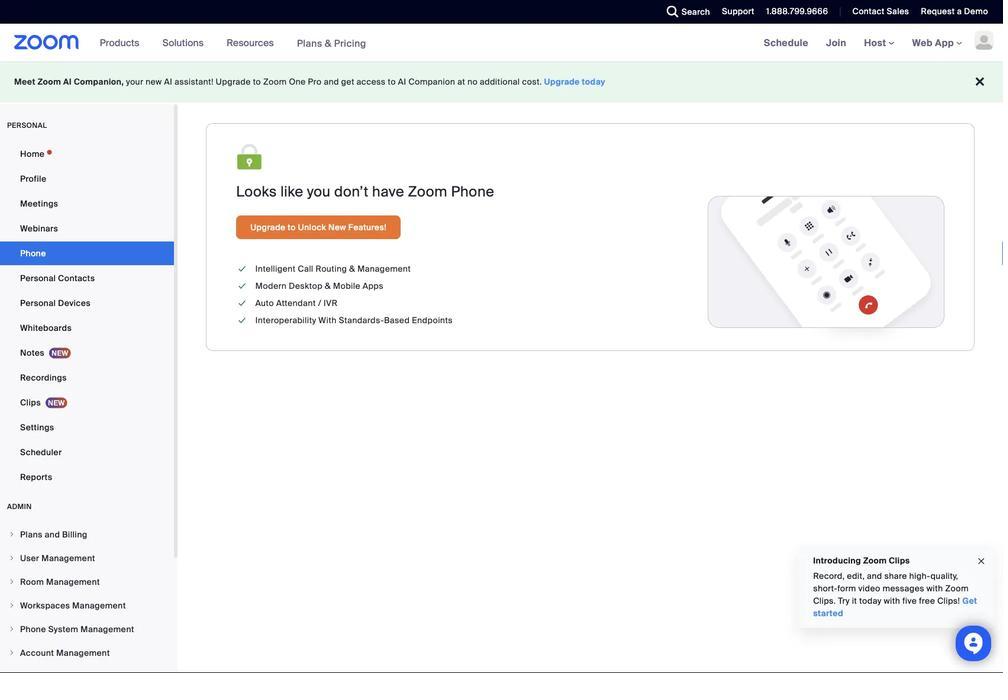 Task type: locate. For each thing, give the bounding box(es) containing it.
introducing
[[814, 555, 862, 566]]

management up apps
[[358, 264, 411, 274]]

3 ai from the left
[[398, 76, 407, 87]]

personal for personal contacts
[[20, 273, 56, 284]]

settings
[[20, 422, 54, 433]]

2 personal from the top
[[20, 298, 56, 309]]

checked image for interoperability
[[236, 314, 248, 327]]

plans up "user"
[[20, 529, 43, 540]]

right image inside phone system management menu item
[[8, 626, 15, 633]]

1 vertical spatial plans
[[20, 529, 43, 540]]

ai
[[63, 76, 72, 87], [164, 76, 172, 87], [398, 76, 407, 87]]

1 vertical spatial and
[[45, 529, 60, 540]]

5 right image from the top
[[8, 650, 15, 657]]

account management menu item
[[0, 642, 174, 664]]

right image inside "plans and billing" menu item
[[8, 531, 15, 538]]

access
[[357, 76, 386, 87]]

3 right image from the top
[[8, 602, 15, 609]]

attendant
[[276, 298, 316, 309]]

personal devices
[[20, 298, 91, 309]]

1 horizontal spatial ai
[[164, 76, 172, 87]]

management up workspaces management
[[46, 576, 100, 587]]

1.888.799.9666
[[767, 6, 829, 17]]

to right the access
[[388, 76, 396, 87]]

0 horizontal spatial clips
[[20, 397, 41, 408]]

2 vertical spatial &
[[325, 281, 331, 292]]

meetings link
[[0, 192, 174, 216]]

right image for workspaces management
[[8, 602, 15, 609]]

contact sales link
[[844, 0, 913, 24], [853, 6, 910, 17]]

products
[[100, 36, 139, 49]]

1 horizontal spatial plans
[[297, 37, 322, 49]]

1 horizontal spatial to
[[288, 222, 296, 233]]

0 vertical spatial and
[[324, 76, 339, 87]]

checked image left auto
[[236, 297, 248, 310]]

plans inside product information navigation
[[297, 37, 322, 49]]

personal up whiteboards
[[20, 298, 56, 309]]

right image left workspaces
[[8, 602, 15, 609]]

zoom left one
[[263, 76, 287, 87]]

meet zoom ai companion, footer
[[0, 62, 1004, 102]]

today
[[582, 76, 606, 87], [860, 596, 882, 607]]

demo
[[965, 6, 989, 17]]

account
[[20, 648, 54, 658]]

and inside the record, edit, and share high-quality, short-form video messages with zoom clips. try it today with five free clips!
[[867, 571, 883, 582]]

and left get
[[324, 76, 339, 87]]

0 horizontal spatial ai
[[63, 76, 72, 87]]

0 vertical spatial personal
[[20, 273, 56, 284]]

0 vertical spatial today
[[582, 76, 606, 87]]

request
[[922, 6, 955, 17]]

0 vertical spatial clips
[[20, 397, 41, 408]]

ai right 'new'
[[164, 76, 172, 87]]

get
[[963, 596, 978, 607]]

1 checked image from the top
[[236, 280, 248, 293]]

workspaces management menu item
[[0, 595, 174, 617]]

to inside button
[[288, 222, 296, 233]]

4 right image from the top
[[8, 626, 15, 633]]

1 ai from the left
[[63, 76, 72, 87]]

workspaces management
[[20, 600, 126, 611]]

right image inside "account management" "menu item"
[[8, 650, 15, 657]]

looks like you don't have zoom phone
[[236, 182, 495, 201]]

with down messages
[[884, 596, 901, 607]]

upgrade right cost.
[[545, 76, 580, 87]]

quality,
[[931, 571, 959, 582]]

reports
[[20, 472, 52, 483]]

management for workspaces management
[[72, 600, 126, 611]]

and up video
[[867, 571, 883, 582]]

and left billing
[[45, 529, 60, 540]]

standards-
[[339, 315, 384, 326]]

resources
[[227, 36, 274, 49]]

clips up "settings"
[[20, 397, 41, 408]]

reports link
[[0, 465, 174, 489]]

new
[[329, 222, 346, 233]]

search button
[[658, 0, 714, 24]]

room management
[[20, 576, 100, 587]]

and inside meet zoom ai companion, footer
[[324, 76, 339, 87]]

& left pricing
[[325, 37, 332, 49]]

&
[[325, 37, 332, 49], [349, 264, 355, 274], [325, 281, 331, 292]]

based
[[384, 315, 410, 326]]

2 checked image from the top
[[236, 297, 248, 310]]

recordings link
[[0, 366, 174, 390]]

zoom inside the record, edit, and share high-quality, short-form video messages with zoom clips. try it today with five free clips!
[[946, 583, 969, 594]]

personal contacts link
[[0, 266, 174, 290]]

personal
[[7, 121, 47, 130]]

1 horizontal spatial clips
[[889, 555, 910, 566]]

phone for phone system management
[[20, 624, 46, 635]]

personal up "personal devices" in the left top of the page
[[20, 273, 56, 284]]

contact
[[853, 6, 885, 17]]

web app
[[913, 36, 955, 49]]

2 right image from the top
[[8, 579, 15, 586]]

and inside menu item
[[45, 529, 60, 540]]

management down room management menu item at left
[[72, 600, 126, 611]]

1 horizontal spatial with
[[927, 583, 944, 594]]

right image left room
[[8, 579, 15, 586]]

room management menu item
[[0, 571, 174, 593]]

web
[[913, 36, 933, 49]]

banner
[[0, 24, 1004, 62]]

companion,
[[74, 76, 124, 87]]

phone system management
[[20, 624, 134, 635]]

phone link
[[0, 242, 174, 265]]

contacts
[[58, 273, 95, 284]]

zoom right meet
[[38, 76, 61, 87]]

management down billing
[[41, 553, 95, 564]]

upgrade to unlock new features! button
[[236, 216, 401, 239]]

menu item
[[0, 666, 174, 673]]

checked image for auto
[[236, 297, 248, 310]]

& up ivr
[[325, 281, 331, 292]]

clips up 'share'
[[889, 555, 910, 566]]

0 horizontal spatial today
[[582, 76, 606, 87]]

phone inside menu item
[[20, 624, 46, 635]]

0 horizontal spatial plans
[[20, 529, 43, 540]]

personal
[[20, 273, 56, 284], [20, 298, 56, 309]]

profile picture image
[[975, 31, 994, 50]]

right image inside room management menu item
[[8, 579, 15, 586]]

get started
[[814, 596, 978, 619]]

1 horizontal spatial today
[[860, 596, 882, 607]]

plans & pricing link
[[297, 37, 366, 49], [297, 37, 366, 49]]

clips!
[[938, 596, 961, 607]]

routing
[[316, 264, 347, 274]]

to down resources dropdown button
[[253, 76, 261, 87]]

3 checked image from the top
[[236, 314, 248, 327]]

admin
[[7, 502, 32, 511]]

1 vertical spatial checked image
[[236, 297, 248, 310]]

contact sales
[[853, 6, 910, 17]]

modern
[[255, 281, 287, 292]]

right image for room management
[[8, 579, 15, 586]]

checked image down checked icon on the left top of page
[[236, 280, 248, 293]]

a
[[958, 6, 962, 17]]

to left unlock
[[288, 222, 296, 233]]

2 horizontal spatial and
[[867, 571, 883, 582]]

webinars
[[20, 223, 58, 234]]

2 vertical spatial checked image
[[236, 314, 248, 327]]

0 horizontal spatial to
[[253, 76, 261, 87]]

0 horizontal spatial with
[[884, 596, 901, 607]]

1 horizontal spatial and
[[324, 76, 339, 87]]

get
[[341, 76, 355, 87]]

video
[[859, 583, 881, 594]]

upgrade
[[216, 76, 251, 87], [545, 76, 580, 87], [250, 222, 286, 233]]

plans and billing menu item
[[0, 523, 174, 546]]

1 vertical spatial today
[[860, 596, 882, 607]]

1 vertical spatial personal
[[20, 298, 56, 309]]

devices
[[58, 298, 91, 309]]

companion
[[409, 76, 455, 87]]

1 vertical spatial with
[[884, 596, 901, 607]]

interoperability with standards-based endpoints
[[255, 315, 453, 326]]

modern desktop & mobile apps
[[255, 281, 384, 292]]

management for room management
[[46, 576, 100, 587]]

product information navigation
[[91, 24, 375, 62]]

2 vertical spatial and
[[867, 571, 883, 582]]

checked image left interoperability
[[236, 314, 248, 327]]

schedule link
[[755, 24, 818, 62]]

plans
[[297, 37, 322, 49], [20, 529, 43, 540]]

your
[[126, 76, 143, 87]]

ai left companion
[[398, 76, 407, 87]]

right image left the system
[[8, 626, 15, 633]]

call
[[298, 264, 314, 274]]

right image
[[8, 531, 15, 538], [8, 579, 15, 586], [8, 602, 15, 609], [8, 626, 15, 633], [8, 650, 15, 657]]

to
[[253, 76, 261, 87], [388, 76, 396, 87], [288, 222, 296, 233]]

no
[[468, 76, 478, 87]]

1.888.799.9666 button
[[758, 0, 832, 24], [767, 6, 829, 17]]

0 vertical spatial checked image
[[236, 280, 248, 293]]

right image up right image
[[8, 531, 15, 538]]

1 personal from the top
[[20, 273, 56, 284]]

plans for plans & pricing
[[297, 37, 322, 49]]

ai left companion,
[[63, 76, 72, 87]]

2 vertical spatial phone
[[20, 624, 46, 635]]

sales
[[887, 6, 910, 17]]

zoom
[[38, 76, 61, 87], [263, 76, 287, 87], [408, 182, 448, 201], [864, 555, 887, 566], [946, 583, 969, 594]]

plans up meet zoom ai companion, your new ai assistant! upgrade to zoom one pro and get access to ai companion at no additional cost. upgrade today
[[297, 37, 322, 49]]

meet zoom ai companion, your new ai assistant! upgrade to zoom one pro and get access to ai companion at no additional cost. upgrade today
[[14, 76, 606, 87]]

right image for account management
[[8, 650, 15, 657]]

right image for plans and billing
[[8, 531, 15, 538]]

/
[[318, 298, 322, 309]]

& up mobile
[[349, 264, 355, 274]]

0 horizontal spatial and
[[45, 529, 60, 540]]

schedule
[[764, 36, 809, 49]]

management down phone system management menu item
[[56, 648, 110, 658]]

right image left account
[[8, 650, 15, 657]]

phone inside 'link'
[[20, 248, 46, 259]]

checked image
[[236, 280, 248, 293], [236, 297, 248, 310], [236, 314, 248, 327]]

checked image
[[236, 263, 248, 275]]

management for account management
[[56, 648, 110, 658]]

interoperability
[[255, 315, 316, 326]]

recordings
[[20, 372, 67, 383]]

resources button
[[227, 24, 279, 62]]

0 vertical spatial &
[[325, 37, 332, 49]]

support link
[[714, 0, 758, 24], [722, 6, 755, 17]]

plans inside menu item
[[20, 529, 43, 540]]

upgrade down looks
[[250, 222, 286, 233]]

right image inside workspaces management menu item
[[8, 602, 15, 609]]

2 horizontal spatial ai
[[398, 76, 407, 87]]

1 right image from the top
[[8, 531, 15, 538]]

features!
[[349, 222, 387, 233]]

phone for phone 'link'
[[20, 248, 46, 259]]

meetings
[[20, 198, 58, 209]]

zoom up clips!
[[946, 583, 969, 594]]

1 vertical spatial phone
[[20, 248, 46, 259]]

with up the free
[[927, 583, 944, 594]]

don't
[[334, 182, 369, 201]]

0 vertical spatial plans
[[297, 37, 322, 49]]

management inside "menu item"
[[56, 648, 110, 658]]



Task type: vqa. For each thing, say whether or not it's contained in the screenshot.
footer
no



Task type: describe. For each thing, give the bounding box(es) containing it.
form
[[838, 583, 857, 594]]

close image
[[977, 555, 987, 568]]

today inside the record, edit, and share high-quality, short-form video messages with zoom clips. try it today with five free clips!
[[860, 596, 882, 607]]

admin menu menu
[[0, 523, 174, 673]]

plans and billing
[[20, 529, 87, 540]]

banner containing products
[[0, 24, 1004, 62]]

intelligent call routing & management
[[255, 264, 411, 274]]

upgrade today link
[[545, 76, 606, 87]]

desktop
[[289, 281, 323, 292]]

cost.
[[522, 76, 542, 87]]

support
[[722, 6, 755, 17]]

system
[[48, 624, 78, 635]]

billing
[[62, 529, 87, 540]]

try
[[839, 596, 850, 607]]

join link
[[818, 24, 856, 62]]

zoom up edit,
[[864, 555, 887, 566]]

personal contacts
[[20, 273, 95, 284]]

search
[[682, 6, 711, 17]]

webinars link
[[0, 217, 174, 240]]

scheduler
[[20, 447, 62, 458]]

one
[[289, 76, 306, 87]]

home
[[20, 148, 45, 159]]

at
[[458, 76, 466, 87]]

additional
[[480, 76, 520, 87]]

messages
[[883, 583, 925, 594]]

like
[[281, 182, 304, 201]]

notes
[[20, 347, 44, 358]]

management down workspaces management menu item on the bottom left of the page
[[81, 624, 134, 635]]

1 vertical spatial &
[[349, 264, 355, 274]]

workspaces
[[20, 600, 70, 611]]

zoom right have
[[408, 182, 448, 201]]

get started link
[[814, 596, 978, 619]]

solutions
[[162, 36, 204, 49]]

pricing
[[334, 37, 366, 49]]

0 vertical spatial phone
[[451, 182, 495, 201]]

user management
[[20, 553, 95, 564]]

share
[[885, 571, 908, 582]]

solutions button
[[162, 24, 209, 62]]

products button
[[100, 24, 145, 62]]

checked image for modern
[[236, 280, 248, 293]]

auto
[[255, 298, 274, 309]]

phone system management menu item
[[0, 618, 174, 641]]

management for user management
[[41, 553, 95, 564]]

auto attendant / ivr
[[255, 298, 338, 309]]

profile link
[[0, 167, 174, 191]]

2 horizontal spatial to
[[388, 76, 396, 87]]

zoom logo image
[[14, 35, 79, 50]]

0 vertical spatial with
[[927, 583, 944, 594]]

user
[[20, 553, 39, 564]]

you
[[307, 182, 331, 201]]

personal devices link
[[0, 291, 174, 315]]

room
[[20, 576, 44, 587]]

intelligent
[[255, 264, 296, 274]]

new
[[146, 76, 162, 87]]

home link
[[0, 142, 174, 166]]

settings link
[[0, 416, 174, 439]]

introducing zoom clips
[[814, 555, 910, 566]]

apps
[[363, 281, 384, 292]]

user management menu item
[[0, 547, 174, 570]]

it
[[852, 596, 858, 607]]

meetings navigation
[[755, 24, 1004, 62]]

clips.
[[814, 596, 836, 607]]

& inside product information navigation
[[325, 37, 332, 49]]

short-
[[814, 583, 838, 594]]

request a demo
[[922, 6, 989, 17]]

app
[[936, 36, 955, 49]]

right image
[[8, 555, 15, 562]]

record, edit, and share high-quality, short-form video messages with zoom clips. try it today with five free clips!
[[814, 571, 969, 607]]

have
[[372, 182, 404, 201]]

right image for phone system management
[[8, 626, 15, 633]]

endpoints
[[412, 315, 453, 326]]

scheduler link
[[0, 441, 174, 464]]

five
[[903, 596, 917, 607]]

plans for plans and billing
[[20, 529, 43, 540]]

account management
[[20, 648, 110, 658]]

upgrade down product information navigation
[[216, 76, 251, 87]]

personal for personal devices
[[20, 298, 56, 309]]

meet
[[14, 76, 35, 87]]

host
[[865, 36, 889, 49]]

1 vertical spatial clips
[[889, 555, 910, 566]]

started
[[814, 608, 844, 619]]

ivr
[[324, 298, 338, 309]]

personal menu menu
[[0, 142, 174, 490]]

high-
[[910, 571, 931, 582]]

mobile
[[333, 281, 361, 292]]

whiteboards
[[20, 322, 72, 333]]

2 ai from the left
[[164, 76, 172, 87]]

edit,
[[847, 571, 865, 582]]

free
[[920, 596, 936, 607]]

clips inside clips link
[[20, 397, 41, 408]]

host button
[[865, 36, 895, 49]]

upgrade inside button
[[250, 222, 286, 233]]

today inside meet zoom ai companion, footer
[[582, 76, 606, 87]]

pro
[[308, 76, 322, 87]]

profile
[[20, 173, 46, 184]]

unlock
[[298, 222, 326, 233]]



